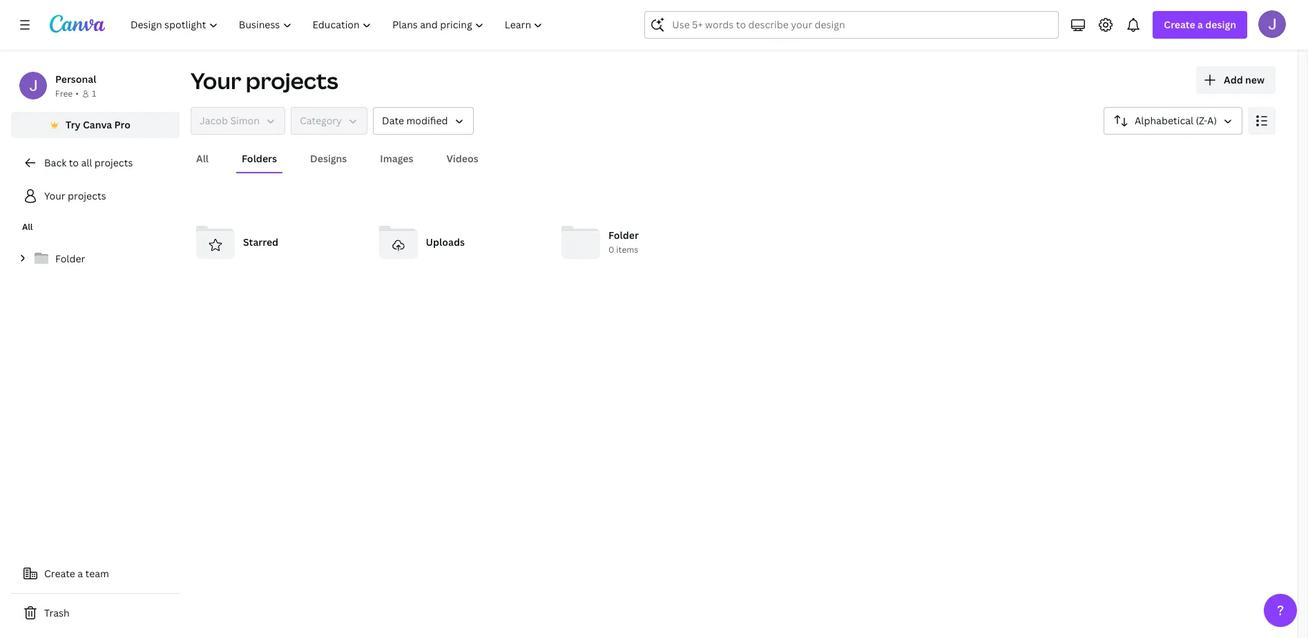 Task type: vqa. For each thing, say whether or not it's contained in the screenshot.
Create related to Create a design
yes



Task type: describe. For each thing, give the bounding box(es) containing it.
folder link
[[11, 245, 180, 274]]

folders button
[[236, 146, 283, 172]]

designs button
[[305, 146, 353, 172]]

uploads link
[[373, 218, 545, 267]]

a)
[[1208, 114, 1217, 127]]

pro
[[114, 118, 131, 131]]

try
[[66, 118, 81, 131]]

create for create a team
[[44, 567, 75, 580]]

date
[[382, 114, 404, 127]]

personal
[[55, 73, 96, 86]]

all inside button
[[196, 152, 209, 165]]

add new
[[1224, 73, 1265, 86]]

back to all projects
[[44, 156, 133, 169]]

items
[[617, 244, 639, 256]]

Date modified button
[[373, 107, 474, 135]]

alphabetical
[[1135, 114, 1194, 127]]

Search search field
[[672, 12, 1032, 38]]

1
[[92, 88, 96, 99]]

trash link
[[11, 600, 180, 627]]

add
[[1224, 73, 1243, 86]]

videos button
[[441, 146, 484, 172]]

design
[[1206, 18, 1237, 31]]

Category button
[[291, 107, 368, 135]]

top level navigation element
[[122, 11, 555, 39]]

jacob simon image
[[1259, 10, 1286, 38]]

jacob simon
[[200, 114, 260, 127]]

alphabetical (z-a)
[[1135, 114, 1217, 127]]

modified
[[407, 114, 448, 127]]

create for create a design
[[1164, 18, 1196, 31]]

a for design
[[1198, 18, 1204, 31]]

all
[[81, 156, 92, 169]]

0
[[609, 244, 615, 256]]

back
[[44, 156, 66, 169]]

free •
[[55, 88, 79, 99]]

create a design button
[[1153, 11, 1248, 39]]

create a design
[[1164, 18, 1237, 31]]

0 horizontal spatial your projects
[[44, 189, 106, 202]]

jacob
[[200, 114, 228, 127]]

add new button
[[1197, 66, 1276, 94]]

canva
[[83, 118, 112, 131]]

all button
[[191, 146, 214, 172]]

1 horizontal spatial your projects
[[191, 66, 338, 95]]

date modified
[[382, 114, 448, 127]]

your projects link
[[11, 182, 180, 210]]

videos
[[447, 152, 479, 165]]

•
[[75, 88, 79, 99]]



Task type: locate. For each thing, give the bounding box(es) containing it.
1 horizontal spatial create
[[1164, 18, 1196, 31]]

images
[[380, 152, 414, 165]]

Owner button
[[191, 107, 285, 135]]

create left design
[[1164, 18, 1196, 31]]

folder up items
[[609, 229, 639, 242]]

(z-
[[1196, 114, 1208, 127]]

1 vertical spatial your projects
[[44, 189, 106, 202]]

0 vertical spatial your
[[191, 66, 241, 95]]

starred
[[243, 236, 278, 249]]

folder down your projects link
[[55, 252, 85, 265]]

images button
[[375, 146, 419, 172]]

folder inside "link"
[[55, 252, 85, 265]]

0 vertical spatial folder
[[609, 229, 639, 242]]

0 vertical spatial all
[[196, 152, 209, 165]]

category
[[300, 114, 342, 127]]

your
[[191, 66, 241, 95], [44, 189, 65, 202]]

1 vertical spatial a
[[78, 567, 83, 580]]

create inside button
[[44, 567, 75, 580]]

starred link
[[191, 218, 362, 267]]

folder for folder 0 items
[[609, 229, 639, 242]]

create
[[1164, 18, 1196, 31], [44, 567, 75, 580]]

to
[[69, 156, 79, 169]]

0 vertical spatial projects
[[246, 66, 338, 95]]

0 vertical spatial your projects
[[191, 66, 338, 95]]

0 horizontal spatial a
[[78, 567, 83, 580]]

create inside dropdown button
[[1164, 18, 1196, 31]]

team
[[85, 567, 109, 580]]

1 vertical spatial create
[[44, 567, 75, 580]]

projects
[[246, 66, 338, 95], [95, 156, 133, 169], [68, 189, 106, 202]]

free
[[55, 88, 73, 99]]

your projects down to
[[44, 189, 106, 202]]

a inside button
[[78, 567, 83, 580]]

1 vertical spatial folder
[[55, 252, 85, 265]]

projects up category at the top of the page
[[246, 66, 338, 95]]

0 horizontal spatial all
[[22, 221, 33, 233]]

a inside dropdown button
[[1198, 18, 1204, 31]]

1 horizontal spatial folder
[[609, 229, 639, 242]]

create left team
[[44, 567, 75, 580]]

0 horizontal spatial create
[[44, 567, 75, 580]]

a for team
[[78, 567, 83, 580]]

your projects up simon
[[191, 66, 338, 95]]

your up the jacob
[[191, 66, 241, 95]]

folder 0 items
[[609, 229, 639, 256]]

try canva pro
[[66, 118, 131, 131]]

new
[[1246, 73, 1265, 86]]

your down back
[[44, 189, 65, 202]]

simon
[[230, 114, 260, 127]]

a left design
[[1198, 18, 1204, 31]]

all
[[196, 152, 209, 165], [22, 221, 33, 233]]

1 vertical spatial projects
[[95, 156, 133, 169]]

0 vertical spatial a
[[1198, 18, 1204, 31]]

trash
[[44, 607, 70, 620]]

a left team
[[78, 567, 83, 580]]

folders
[[242, 152, 277, 165]]

create a team button
[[11, 560, 180, 588]]

projects down 'all'
[[68, 189, 106, 202]]

folder
[[609, 229, 639, 242], [55, 252, 85, 265]]

2 vertical spatial projects
[[68, 189, 106, 202]]

back to all projects link
[[11, 149, 180, 177]]

1 vertical spatial all
[[22, 221, 33, 233]]

designs
[[310, 152, 347, 165]]

uploads
[[426, 236, 465, 249]]

1 horizontal spatial all
[[196, 152, 209, 165]]

your projects
[[191, 66, 338, 95], [44, 189, 106, 202]]

a
[[1198, 18, 1204, 31], [78, 567, 83, 580]]

Sort by button
[[1104, 107, 1243, 135]]

None search field
[[645, 11, 1059, 39]]

1 vertical spatial your
[[44, 189, 65, 202]]

1 horizontal spatial a
[[1198, 18, 1204, 31]]

0 horizontal spatial your
[[44, 189, 65, 202]]

0 vertical spatial create
[[1164, 18, 1196, 31]]

create a team
[[44, 567, 109, 580]]

projects right 'all'
[[95, 156, 133, 169]]

1 horizontal spatial your
[[191, 66, 241, 95]]

try canva pro button
[[11, 112, 180, 138]]

folder for folder
[[55, 252, 85, 265]]

0 horizontal spatial folder
[[55, 252, 85, 265]]



